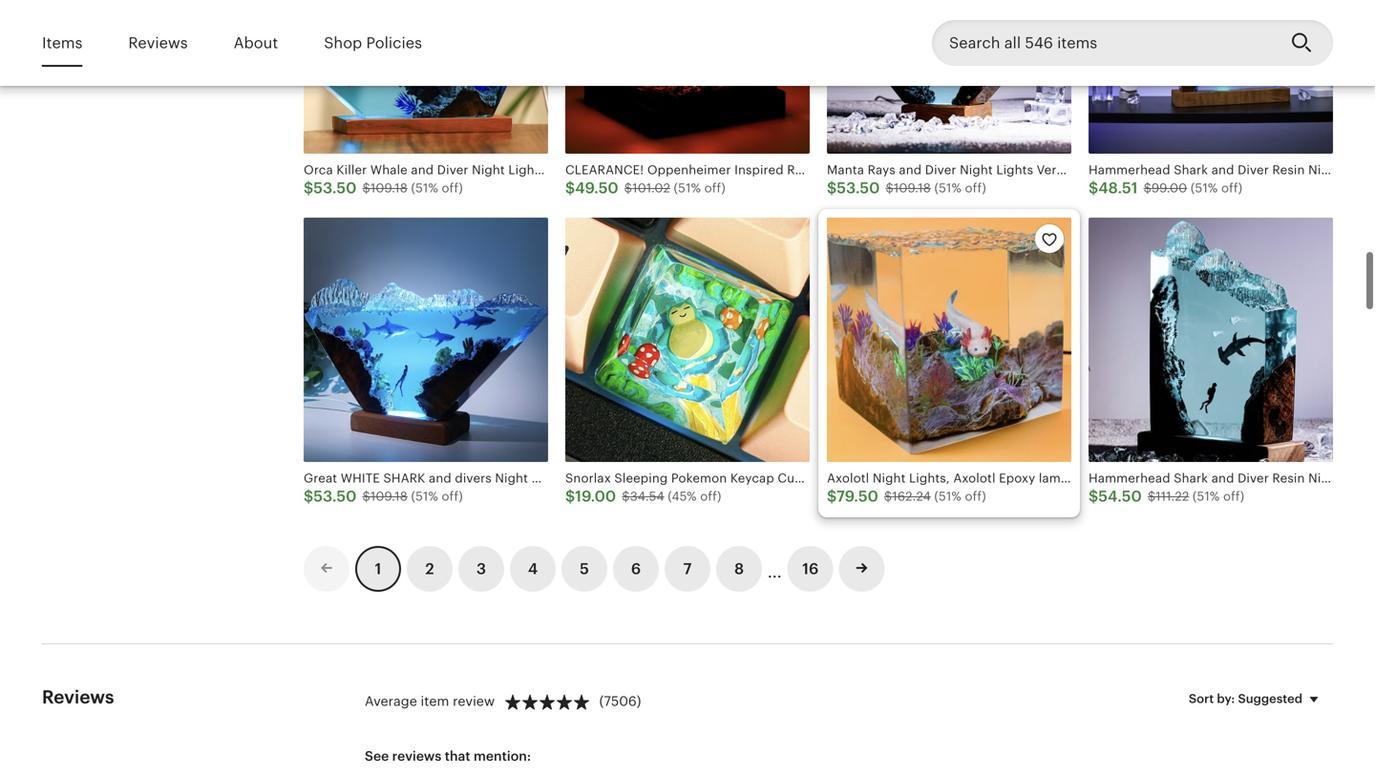 Task type: vqa. For each thing, say whether or not it's contained in the screenshot.
$ within $ 48.51 $ 99.00 (51% OFF)
yes



Task type: locate. For each thing, give the bounding box(es) containing it.
1 hammerhead shark and diver resin night light epoxy and wooden lamp epoxy resin wood rustic creative handmade furniture and decor image from the top
[[1089, 0, 1333, 154]]

(51% inside $ 48.51 $ 99.00 (51% off)
[[1191, 181, 1218, 195]]

about
[[234, 34, 278, 51]]

shop policies
[[324, 34, 422, 51]]

5 link
[[561, 546, 607, 592]]

hammerhead shark and diver resin night light epoxy and wooden lamp epoxy resin wood rustic creative handmade furniture and decor image for 48.51
[[1089, 0, 1333, 154]]

99.00
[[1152, 181, 1187, 195]]

19.00
[[575, 488, 616, 505]]

(45%
[[668, 490, 697, 504]]

reviews link
[[128, 21, 188, 65]]

(51% for hammerhead shark and diver resin night light epoxy and wooden lamp epoxy resin wood rustic creative handmade furniture and decor image associated with 54.50
[[1193, 490, 1220, 504]]

off) inside $ 49.50 $ 101.02 (51% off)
[[704, 181, 726, 195]]

0 horizontal spatial reviews
[[42, 687, 114, 708]]

off) inside $ 54.50 $ 111.22 (51% off)
[[1223, 490, 1244, 504]]

off) for orca killer whale and diver night lights, killer whale resin lamp, epoxy resin table lamp, home decor boho, home decoration, gift for him "image" on the left
[[442, 181, 463, 195]]

hammerhead shark and diver resin night light epoxy and wooden lamp epoxy resin wood rustic creative handmade furniture and decor image for 54.50
[[1089, 218, 1333, 462]]

1 vertical spatial reviews
[[42, 687, 114, 708]]

(51%
[[411, 181, 438, 195], [674, 181, 701, 195], [934, 181, 962, 195], [1191, 181, 1218, 195], [411, 490, 438, 504], [934, 490, 961, 504], [1193, 490, 1220, 504]]

101.02
[[632, 181, 670, 195]]

reviews
[[392, 749, 442, 764]]

off) inside the $ 19.00 $ 34.54 (45% off)
[[700, 490, 721, 504]]

items link
[[42, 21, 83, 65]]

$ inside the $ 19.00 $ 34.54 (45% off)
[[622, 490, 630, 504]]

(51% for clearance! oppenheimer inspired resin lamp, atomic bomb resin night light, storm cloud lamp, modern table lamp war protest symbols image on the top
[[674, 181, 701, 195]]

(51% for hammerhead shark and diver resin night light epoxy and wooden lamp epoxy resin wood rustic creative handmade furniture and decor image related to 48.51
[[1191, 181, 1218, 195]]

$ 53.50 $ 109.18 (51% off) for great white shark and divers night lights, manta rays epoxy lamp, epoxy resin table lamp, custom lamp creative personalized christmas gifts image
[[304, 488, 463, 505]]

0 vertical spatial hammerhead shark and diver resin night light epoxy and wooden lamp epoxy resin wood rustic creative handmade furniture and decor image
[[1089, 0, 1333, 154]]

$ 48.51 $ 99.00 (51% off)
[[1089, 180, 1243, 197]]

sort
[[1189, 692, 1214, 706]]

(51% for axolotl night lights, axolotl epoxy lamp, animal night light,  home decor, custom resin night light, late mothers day gift image in the right of the page
[[934, 490, 961, 504]]

off) for clearance! oppenheimer inspired resin lamp, atomic bomb resin night light, storm cloud lamp, modern table lamp war protest symbols image on the top
[[704, 181, 726, 195]]

reviews
[[128, 34, 188, 51], [42, 687, 114, 708]]

109.18
[[370, 181, 408, 195], [894, 181, 931, 195], [370, 490, 408, 504]]

$
[[304, 180, 313, 197], [565, 180, 575, 197], [827, 180, 837, 197], [1089, 180, 1098, 197], [362, 181, 370, 195], [624, 181, 632, 195], [886, 181, 894, 195], [1144, 181, 1152, 195], [304, 488, 313, 505], [565, 488, 575, 505], [827, 488, 837, 505], [1089, 488, 1098, 505], [362, 490, 370, 504], [622, 490, 630, 504], [884, 490, 892, 504], [1148, 490, 1156, 504]]

off) for hammerhead shark and diver resin night light epoxy and wooden lamp epoxy resin wood rustic creative handmade furniture and decor image associated with 54.50
[[1223, 490, 1244, 504]]

$ inside $ 54.50 $ 111.22 (51% off)
[[1148, 490, 1156, 504]]

off) for great white shark and divers night lights, manta rays epoxy lamp, epoxy resin table lamp, custom lamp creative personalized christmas gifts image
[[442, 490, 463, 504]]

0 vertical spatial reviews
[[128, 34, 188, 51]]

16
[[802, 561, 819, 578]]

hammerhead shark and diver resin night light epoxy and wooden lamp epoxy resin wood rustic creative handmade furniture and decor image
[[1089, 0, 1333, 154], [1089, 218, 1333, 462]]

off) inside $ 48.51 $ 99.00 (51% off)
[[1221, 181, 1243, 195]]

off) inside $ 79.50 $ 162.24 (51% off)
[[965, 490, 986, 504]]

1 horizontal spatial reviews
[[128, 34, 188, 51]]

(51% inside $ 79.50 $ 162.24 (51% off)
[[934, 490, 961, 504]]

(51% inside $ 54.50 $ 111.22 (51% off)
[[1193, 490, 1220, 504]]

$ 53.50 $ 109.18 (51% off) for manta rays and diver night lights ver2, manta rays epoxy lamp, epoxy resin table lamp, home decor boho, birthday gifts for her best friend image
[[827, 180, 986, 197]]

by:
[[1217, 692, 1235, 706]]

shop
[[324, 34, 362, 51]]

$ 79.50 $ 162.24 (51% off)
[[827, 488, 986, 505]]

3 link
[[458, 546, 504, 592]]

2
[[425, 561, 434, 578]]

8
[[734, 561, 744, 578]]

off)
[[442, 181, 463, 195], [704, 181, 726, 195], [965, 181, 986, 195], [1221, 181, 1243, 195], [442, 490, 463, 504], [700, 490, 721, 504], [965, 490, 986, 504], [1223, 490, 1244, 504]]

sort by: suggested
[[1189, 692, 1302, 706]]

2 link
[[407, 546, 453, 592]]

34.54
[[630, 490, 664, 504]]

1 vertical spatial hammerhead shark and diver resin night light epoxy and wooden lamp epoxy resin wood rustic creative handmade furniture and decor image
[[1089, 218, 1333, 462]]

…
[[768, 555, 782, 583]]

53.50
[[313, 180, 357, 197], [837, 180, 880, 197], [313, 488, 357, 505]]

snorlax sleeping pokemon keycap custom pokemon resin keycap snorlax artisan pokemon keycap esc pokemon keycap graduation gift for boyfriend image
[[565, 218, 810, 462]]

mention:
[[474, 749, 531, 764]]

$ inside $ 49.50 $ 101.02 (51% off)
[[624, 181, 632, 195]]

109.18 for orca killer whale and diver night lights, killer whale resin lamp, epoxy resin table lamp, home decor boho, home decoration, gift for him "image" on the left
[[370, 181, 408, 195]]

$ 53.50 $ 109.18 (51% off)
[[304, 180, 463, 197], [827, 180, 986, 197], [304, 488, 463, 505]]

(51% for manta rays and diver night lights ver2, manta rays epoxy lamp, epoxy resin table lamp, home decor boho, birthday gifts for her best friend image
[[934, 181, 962, 195]]

1 link
[[355, 546, 401, 592]]

2 hammerhead shark and diver resin night light epoxy and wooden lamp epoxy resin wood rustic creative handmade furniture and decor image from the top
[[1089, 218, 1333, 462]]

(51% inside $ 49.50 $ 101.02 (51% off)
[[674, 181, 701, 195]]

109.18 for great white shark and divers night lights, manta rays epoxy lamp, epoxy resin table lamp, custom lamp creative personalized christmas gifts image
[[370, 490, 408, 504]]

suggested
[[1238, 692, 1302, 706]]

53.50 for orca killer whale and diver night lights, killer whale resin lamp, epoxy resin table lamp, home decor boho, home decoration, gift for him "image" on the left
[[313, 180, 357, 197]]

53.50 for great white shark and divers night lights, manta rays epoxy lamp, epoxy resin table lamp, custom lamp creative personalized christmas gifts image
[[313, 488, 357, 505]]



Task type: describe. For each thing, give the bounding box(es) containing it.
111.22
[[1156, 490, 1189, 504]]

$ 49.50 $ 101.02 (51% off)
[[565, 180, 726, 197]]

$ 54.50 $ 111.22 (51% off)
[[1089, 488, 1244, 505]]

items
[[42, 34, 83, 51]]

48.51
[[1098, 180, 1138, 197]]

$ inside $ 79.50 $ 162.24 (51% off)
[[884, 490, 892, 504]]

7 link
[[665, 546, 710, 592]]

item
[[421, 694, 449, 709]]

1
[[375, 561, 381, 578]]

off) for manta rays and diver night lights ver2, manta rays epoxy lamp, epoxy resin table lamp, home decor boho, birthday gifts for her best friend image
[[965, 181, 986, 195]]

about link
[[234, 21, 278, 65]]

off) for hammerhead shark and diver resin night light epoxy and wooden lamp epoxy resin wood rustic creative handmade furniture and decor image related to 48.51
[[1221, 181, 1243, 195]]

off) for snorlax sleeping pokemon keycap custom pokemon resin keycap snorlax artisan pokemon keycap esc pokemon keycap graduation gift for boyfriend 'image'
[[700, 490, 721, 504]]

off) for axolotl night lights, axolotl epoxy lamp, animal night light,  home decor, custom resin night light, late mothers day gift image in the right of the page
[[965, 490, 986, 504]]

average item review
[[365, 694, 495, 709]]

(7506)
[[599, 694, 641, 709]]

clearance! oppenheimer inspired resin lamp, atomic bomb resin night light, storm cloud lamp, modern table lamp war protest symbols image
[[565, 0, 810, 154]]

5
[[580, 561, 589, 578]]

49.50
[[575, 180, 619, 197]]

see
[[365, 749, 389, 764]]

(51% for orca killer whale and diver night lights, killer whale resin lamp, epoxy resin table lamp, home decor boho, home decoration, gift for him "image" on the left
[[411, 181, 438, 195]]

79.50
[[837, 488, 878, 505]]

manta rays and diver night lights ver2, manta rays epoxy lamp, epoxy resin table lamp, home decor boho, birthday gifts for her best friend image
[[827, 0, 1071, 154]]

axolotl night lights, axolotl epoxy lamp, animal night light,  home decor, custom resin night light, late mothers day gift image
[[827, 218, 1071, 462]]

4 link
[[510, 546, 556, 592]]

7
[[683, 561, 692, 578]]

sort by: suggested button
[[1174, 679, 1340, 719]]

that
[[445, 749, 470, 764]]

8 link
[[716, 546, 762, 592]]

average
[[365, 694, 417, 709]]

(51% for great white shark and divers night lights, manta rays epoxy lamp, epoxy resin table lamp, custom lamp creative personalized christmas gifts image
[[411, 490, 438, 504]]

review
[[453, 694, 495, 709]]

$ 19.00 $ 34.54 (45% off)
[[565, 488, 721, 505]]

16 link
[[788, 546, 833, 592]]

$ inside $ 48.51 $ 99.00 (51% off)
[[1144, 181, 1152, 195]]

great white shark and divers night lights, manta rays epoxy lamp, epoxy resin table lamp, custom lamp creative personalized christmas gifts image
[[304, 218, 548, 462]]

policies
[[366, 34, 422, 51]]

see reviews that mention:
[[365, 749, 531, 764]]

6
[[631, 561, 641, 578]]

53.50 for manta rays and diver night lights ver2, manta rays epoxy lamp, epoxy resin table lamp, home decor boho, birthday gifts for her best friend image
[[837, 180, 880, 197]]

orca killer whale and diver night lights, killer whale resin lamp, epoxy resin table lamp, home decor boho, home decoration, gift for him image
[[304, 0, 548, 154]]

Search all 546 items text field
[[932, 20, 1276, 66]]

109.18 for manta rays and diver night lights ver2, manta rays epoxy lamp, epoxy resin table lamp, home decor boho, birthday gifts for her best friend image
[[894, 181, 931, 195]]

54.50
[[1098, 488, 1142, 505]]

shop policies link
[[324, 21, 422, 65]]

162.24
[[892, 490, 931, 504]]

$ 53.50 $ 109.18 (51% off) for orca killer whale and diver night lights, killer whale resin lamp, epoxy resin table lamp, home decor boho, home decoration, gift for him "image" on the left
[[304, 180, 463, 197]]

6 link
[[613, 546, 659, 592]]

4
[[528, 561, 538, 578]]

3
[[476, 561, 486, 578]]



